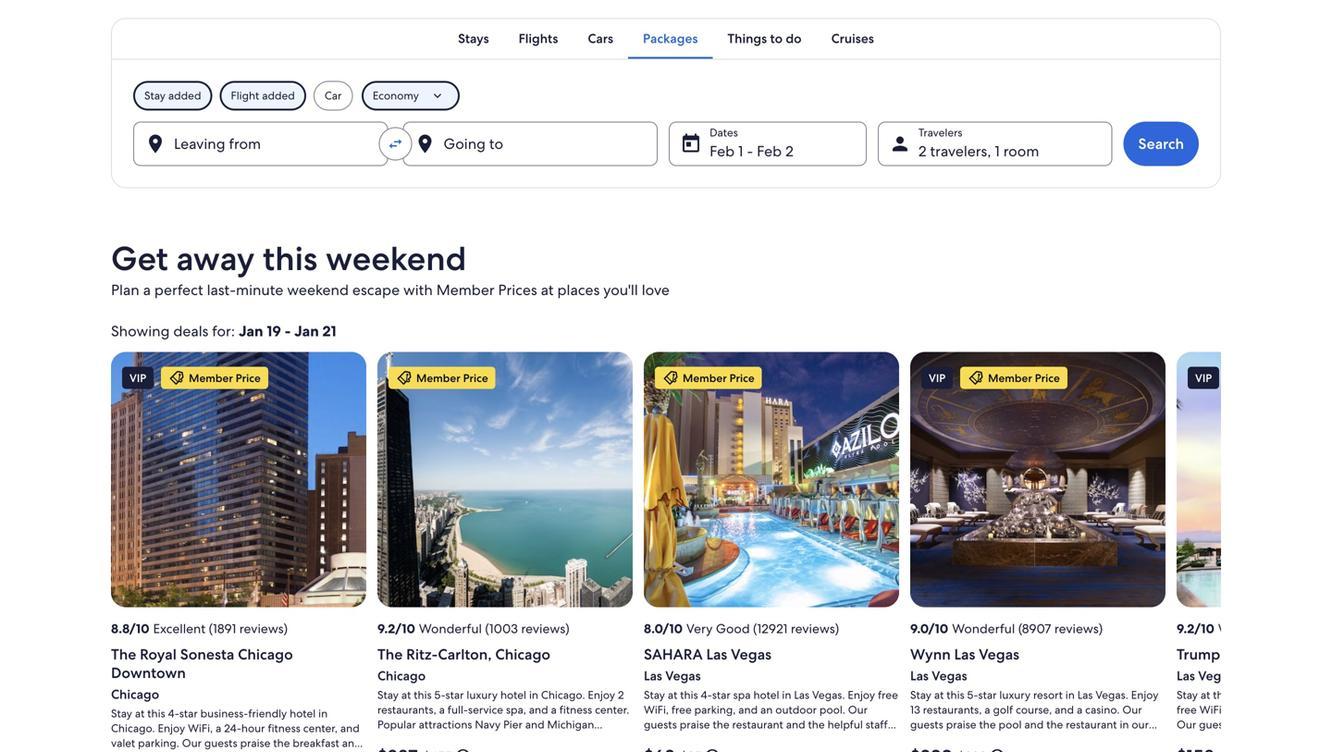 Task type: describe. For each thing, give the bounding box(es) containing it.
8.8/10 excellent (1891 reviews)
[[111, 620, 288, 637]]

to
[[770, 30, 783, 47]]

reviews) for wynn las vegas
[[1054, 620, 1103, 637]]

pool image for international
[[1177, 352, 1332, 607]]

the ritz-carlton, chicago chicago
[[377, 645, 551, 684]]

trump international ho las vegas
[[1177, 645, 1332, 684]]

las right the wynn
[[954, 645, 975, 664]]

spa image
[[910, 352, 1166, 607]]

2 jan from the left
[[294, 321, 319, 341]]

showing deals for: jan 19 - jan 21
[[111, 321, 336, 341]]

(12921
[[753, 620, 788, 637]]

the for the royal sonesta chicago downtown
[[111, 645, 136, 664]]

21
[[322, 321, 336, 341]]

wonderful for las
[[952, 620, 1015, 637]]

sahara
[[644, 645, 703, 664]]

view from property image
[[377, 352, 633, 607]]

royal
[[140, 645, 177, 664]]

ho
[[1315, 645, 1332, 664]]

price for small icon to the top
[[1035, 371, 1060, 385]]

1 inside button
[[738, 141, 743, 161]]

member price for small image below 'with'
[[416, 371, 488, 385]]

member price for small icon to the top
[[988, 371, 1060, 385]]

2 inside dropdown button
[[919, 141, 927, 161]]

9.0/10 wonderful (8907 reviews)
[[910, 620, 1103, 637]]

escape
[[352, 280, 400, 300]]

(7690
[[1284, 620, 1318, 637]]

car
[[325, 88, 342, 102]]

price for small image below deals
[[236, 371, 261, 385]]

8.0/10
[[644, 620, 683, 637]]

showing
[[111, 321, 170, 341]]

stay added
[[144, 88, 201, 102]]

feb 1 - feb 2 button
[[669, 121, 867, 166]]

2 travelers, 1 room button
[[878, 121, 1112, 166]]

search
[[1138, 134, 1184, 153]]

las for sahara
[[644, 667, 662, 684]]

tab list containing stays
[[111, 18, 1221, 59]]

small image down 'with'
[[396, 369, 413, 386]]

cruises link
[[817, 18, 889, 59]]

small image down deals
[[168, 369, 185, 386]]

8.0/10 very good (12921 reviews)
[[644, 620, 839, 637]]

deals
[[173, 321, 209, 341]]

economy button
[[362, 81, 460, 110]]

a
[[143, 280, 151, 300]]

added for stay added
[[168, 88, 201, 102]]

love
[[642, 280, 670, 300]]

las down good
[[706, 645, 727, 664]]

chicago down downtown
[[111, 686, 159, 702]]

front of property - evening/night image
[[111, 352, 366, 607]]

wonderful for international
[[1218, 620, 1281, 637]]

very
[[686, 620, 713, 637]]

0 horizontal spatial small image
[[454, 748, 471, 752]]

for:
[[212, 321, 235, 341]]

packages
[[643, 30, 698, 47]]

vegas down 8.0/10 very good (12921 reviews)
[[731, 645, 772, 664]]

the royal sonesta chicago downtown chicago
[[111, 645, 293, 702]]

cruises
[[831, 30, 874, 47]]

economy
[[373, 88, 419, 102]]

previous image
[[100, 601, 122, 623]]

trump
[[1177, 645, 1220, 664]]

reviews) for the ritz-carlton, chicago
[[521, 620, 570, 637]]

the for the ritz-carlton, chicago
[[377, 645, 403, 664]]

swap origin and destination values image
[[387, 135, 404, 152]]

get away this weekend plan a perfect last-minute weekend escape with member prices at places you'll love
[[111, 237, 670, 300]]

added for flight added
[[262, 88, 295, 102]]



Task type: locate. For each thing, give the bounding box(es) containing it.
the down 8.8/10
[[111, 645, 136, 664]]

member price
[[189, 371, 261, 385], [416, 371, 488, 385], [683, 371, 755, 385], [988, 371, 1060, 385]]

1 horizontal spatial added
[[262, 88, 295, 102]]

1 vip from the left
[[130, 371, 146, 385]]

you'll
[[603, 280, 638, 300]]

reviews) right (8907
[[1054, 620, 1103, 637]]

added right flight
[[262, 88, 295, 102]]

1 horizontal spatial 9.2/10
[[1177, 620, 1215, 637]]

0 horizontal spatial feb
[[710, 141, 735, 161]]

1 price from the left
[[236, 371, 261, 385]]

wonderful up wynn las vegas las vegas
[[952, 620, 1015, 637]]

1 horizontal spatial the
[[377, 645, 403, 664]]

excellent
[[153, 620, 206, 637]]

2
[[785, 141, 794, 161], [919, 141, 927, 161]]

2 2 from the left
[[919, 141, 927, 161]]

things to do
[[728, 30, 802, 47]]

flight
[[231, 88, 259, 102]]

reviews) for the royal sonesta chicago downtown
[[239, 620, 288, 637]]

0 horizontal spatial 1
[[738, 141, 743, 161]]

0 horizontal spatial jan
[[239, 321, 263, 341]]

9.2/10 for the
[[377, 620, 415, 637]]

las inside trump international ho las vegas
[[1177, 667, 1195, 684]]

international
[[1224, 645, 1312, 664]]

1 horizontal spatial feb
[[757, 141, 782, 161]]

1 horizontal spatial small image
[[968, 369, 984, 386]]

2 horizontal spatial vip
[[1195, 371, 1212, 385]]

8.8/10
[[111, 620, 149, 637]]

2 vip from the left
[[929, 371, 946, 385]]

small image down love
[[662, 369, 679, 386]]

4 reviews) from the left
[[1054, 620, 1103, 637]]

small image
[[168, 369, 185, 386], [396, 369, 413, 386], [662, 369, 679, 386], [704, 748, 720, 752], [989, 748, 1005, 752]]

away
[[176, 237, 255, 280]]

vegas inside trump international ho las vegas
[[1198, 667, 1234, 684]]

las for trump
[[1177, 667, 1195, 684]]

3 price from the left
[[730, 371, 755, 385]]

wynn las vegas las vegas
[[910, 645, 1019, 684]]

- inside button
[[747, 141, 753, 161]]

member
[[436, 280, 495, 300], [189, 371, 233, 385], [416, 371, 460, 385], [683, 371, 727, 385], [988, 371, 1032, 385]]

re
[[1321, 620, 1332, 637]]

the
[[111, 645, 136, 664], [377, 645, 403, 664]]

tab list
[[111, 18, 1221, 59]]

las down sahara
[[644, 667, 662, 684]]

0 horizontal spatial 2
[[785, 141, 794, 161]]

chicago
[[238, 645, 293, 664], [495, 645, 551, 664], [377, 667, 426, 684], [111, 686, 159, 702]]

travelers,
[[930, 141, 991, 161]]

vip for wynn
[[929, 371, 946, 385]]

1 horizontal spatial -
[[747, 141, 753, 161]]

this
[[263, 237, 318, 280]]

1
[[738, 141, 743, 161], [995, 141, 1000, 161]]

1 inside dropdown button
[[995, 141, 1000, 161]]

2 reviews) from the left
[[521, 620, 570, 637]]

9.2/10
[[377, 620, 415, 637], [1177, 620, 1215, 637]]

0 horizontal spatial added
[[168, 88, 201, 102]]

1 2 from the left
[[785, 141, 794, 161]]

las down trump
[[1177, 667, 1195, 684]]

flight added
[[231, 88, 295, 102]]

9.2/10 wonderful (7690 re
[[1177, 620, 1332, 637]]

plan
[[111, 280, 139, 300]]

4 price from the left
[[1035, 371, 1060, 385]]

wynn
[[910, 645, 951, 664]]

2 horizontal spatial wonderful
[[1218, 620, 1281, 637]]

reviews) right (12921
[[791, 620, 839, 637]]

ritz-
[[406, 645, 438, 664]]

9.2/10 wonderful (1003 reviews)
[[377, 620, 570, 637]]

at
[[541, 280, 554, 300]]

vegas down the wynn
[[932, 667, 967, 684]]

0 horizontal spatial pool image
[[644, 352, 899, 607]]

las
[[706, 645, 727, 664], [954, 645, 975, 664], [644, 667, 662, 684], [910, 667, 929, 684], [1177, 667, 1195, 684]]

added right stay
[[168, 88, 201, 102]]

2 added from the left
[[262, 88, 295, 102]]

2 the from the left
[[377, 645, 403, 664]]

the inside the royal sonesta chicago downtown chicago
[[111, 645, 136, 664]]

stays link
[[443, 18, 504, 59]]

vegas down 9.0/10 wonderful (8907 reviews)
[[979, 645, 1019, 664]]

chicago down (1003
[[495, 645, 551, 664]]

1 vertical spatial small image
[[454, 748, 471, 752]]

1 1 from the left
[[738, 141, 743, 161]]

1 9.2/10 from the left
[[377, 620, 415, 637]]

3 wonderful from the left
[[1218, 620, 1281, 637]]

member price for small image below deals
[[189, 371, 261, 385]]

member price for small image underneath love
[[683, 371, 755, 385]]

places
[[557, 280, 600, 300]]

price
[[236, 371, 261, 385], [463, 371, 488, 385], [730, 371, 755, 385], [1035, 371, 1060, 385]]

minute
[[236, 280, 283, 300]]

0 horizontal spatial wonderful
[[419, 620, 482, 637]]

price for small image below 'with'
[[463, 371, 488, 385]]

do
[[786, 30, 802, 47]]

wonderful
[[419, 620, 482, 637], [952, 620, 1015, 637], [1218, 620, 1281, 637]]

small image down wynn las vegas las vegas
[[989, 748, 1005, 752]]

las for wynn
[[910, 667, 929, 684]]

1 horizontal spatial 1
[[995, 141, 1000, 161]]

vegas down sahara
[[665, 667, 701, 684]]

1 horizontal spatial pool image
[[1177, 352, 1332, 607]]

9.0/10
[[910, 620, 948, 637]]

small image
[[968, 369, 984, 386], [454, 748, 471, 752]]

9.2/10 for trump
[[1177, 620, 1215, 637]]

sahara las vegas las vegas
[[644, 645, 772, 684]]

reviews) right (1003
[[521, 620, 570, 637]]

1 jan from the left
[[239, 321, 263, 341]]

-
[[747, 141, 753, 161], [285, 321, 291, 341]]

feb
[[710, 141, 735, 161], [757, 141, 782, 161]]

9.2/10 up trump
[[1177, 620, 1215, 637]]

(8907
[[1018, 620, 1051, 637]]

feb 1 - feb 2
[[710, 141, 794, 161]]

member inside get away this weekend plan a perfect last-minute weekend escape with member prices at places you'll love
[[436, 280, 495, 300]]

vip for the
[[130, 371, 146, 385]]

19
[[267, 321, 281, 341]]

cars link
[[573, 18, 628, 59]]

added
[[168, 88, 201, 102], [262, 88, 295, 102]]

1 added from the left
[[168, 88, 201, 102]]

vegas for trump international ho
[[1198, 667, 1234, 684]]

vip
[[130, 371, 146, 385], [929, 371, 946, 385], [1195, 371, 1212, 385]]

vegas for wynn las vegas
[[932, 667, 967, 684]]

1 horizontal spatial 2
[[919, 141, 927, 161]]

things
[[728, 30, 767, 47]]

3 member price from the left
[[683, 371, 755, 385]]

1 horizontal spatial jan
[[294, 321, 319, 341]]

jan left 21
[[294, 321, 319, 341]]

things to do link
[[713, 18, 817, 59]]

room
[[1003, 141, 1039, 161]]

flights
[[519, 30, 558, 47]]

1 member price from the left
[[189, 371, 261, 385]]

vegas
[[731, 645, 772, 664], [979, 645, 1019, 664], [665, 667, 701, 684], [932, 667, 967, 684], [1198, 667, 1234, 684]]

pool image
[[644, 352, 899, 607], [1177, 352, 1332, 607]]

2 price from the left
[[463, 371, 488, 385]]

0 horizontal spatial 9.2/10
[[377, 620, 415, 637]]

vegas for sahara las vegas
[[665, 667, 701, 684]]

3 vip from the left
[[1195, 371, 1212, 385]]

get
[[111, 237, 168, 280]]

2 travelers, 1 room
[[919, 141, 1039, 161]]

0 horizontal spatial -
[[285, 321, 291, 341]]

(1891
[[209, 620, 236, 637]]

reviews) right "(1891" at the bottom of the page
[[239, 620, 288, 637]]

2 1 from the left
[[995, 141, 1000, 161]]

(1003
[[485, 620, 518, 637]]

carlton,
[[438, 645, 492, 664]]

next image
[[1210, 601, 1232, 623]]

2 pool image from the left
[[1177, 352, 1332, 607]]

downtown
[[111, 663, 186, 683]]

chicago right sonesta
[[238, 645, 293, 664]]

3 reviews) from the left
[[791, 620, 839, 637]]

1 the from the left
[[111, 645, 136, 664]]

jan
[[239, 321, 263, 341], [294, 321, 319, 341]]

vegas down trump
[[1198, 667, 1234, 684]]

4 member price from the left
[[988, 371, 1060, 385]]

jan left 19
[[239, 321, 263, 341]]

perfect
[[154, 280, 203, 300]]

weekend
[[326, 237, 467, 280], [287, 280, 349, 300]]

1 reviews) from the left
[[239, 620, 288, 637]]

chicago down ritz-
[[377, 667, 426, 684]]

0 horizontal spatial vip
[[130, 371, 146, 385]]

2 member price from the left
[[416, 371, 488, 385]]

reviews)
[[239, 620, 288, 637], [521, 620, 570, 637], [791, 620, 839, 637], [1054, 620, 1103, 637]]

1 feb from the left
[[710, 141, 735, 161]]

the left ritz-
[[377, 645, 403, 664]]

small image down the sahara las vegas las vegas
[[704, 748, 720, 752]]

last-
[[207, 280, 236, 300]]

las down the wynn
[[910, 667, 929, 684]]

packages link
[[628, 18, 713, 59]]

cars
[[588, 30, 613, 47]]

2 inside button
[[785, 141, 794, 161]]

pool image for las
[[644, 352, 899, 607]]

price for small image underneath love
[[730, 371, 755, 385]]

stay
[[144, 88, 166, 102]]

wonderful up carlton, at the bottom
[[419, 620, 482, 637]]

good
[[716, 620, 750, 637]]

0 vertical spatial small image
[[968, 369, 984, 386]]

the inside the ritz-carlton, chicago chicago
[[377, 645, 403, 664]]

2 9.2/10 from the left
[[1177, 620, 1215, 637]]

1 pool image from the left
[[644, 352, 899, 607]]

2 wonderful from the left
[[952, 620, 1015, 637]]

9.2/10 up ritz-
[[377, 620, 415, 637]]

search button
[[1124, 121, 1199, 166]]

0 vertical spatial -
[[747, 141, 753, 161]]

0 horizontal spatial the
[[111, 645, 136, 664]]

prices
[[498, 280, 537, 300]]

sonesta
[[180, 645, 234, 664]]

with
[[403, 280, 433, 300]]

2 feb from the left
[[757, 141, 782, 161]]

flights link
[[504, 18, 573, 59]]

vip for trump
[[1195, 371, 1212, 385]]

1 vertical spatial -
[[285, 321, 291, 341]]

stays
[[458, 30, 489, 47]]

1 wonderful from the left
[[419, 620, 482, 637]]

1 horizontal spatial wonderful
[[952, 620, 1015, 637]]

wonderful up international
[[1218, 620, 1281, 637]]

wonderful for ritz-
[[419, 620, 482, 637]]

1 horizontal spatial vip
[[929, 371, 946, 385]]



Task type: vqa. For each thing, say whether or not it's contained in the screenshot.
directional image to the right
no



